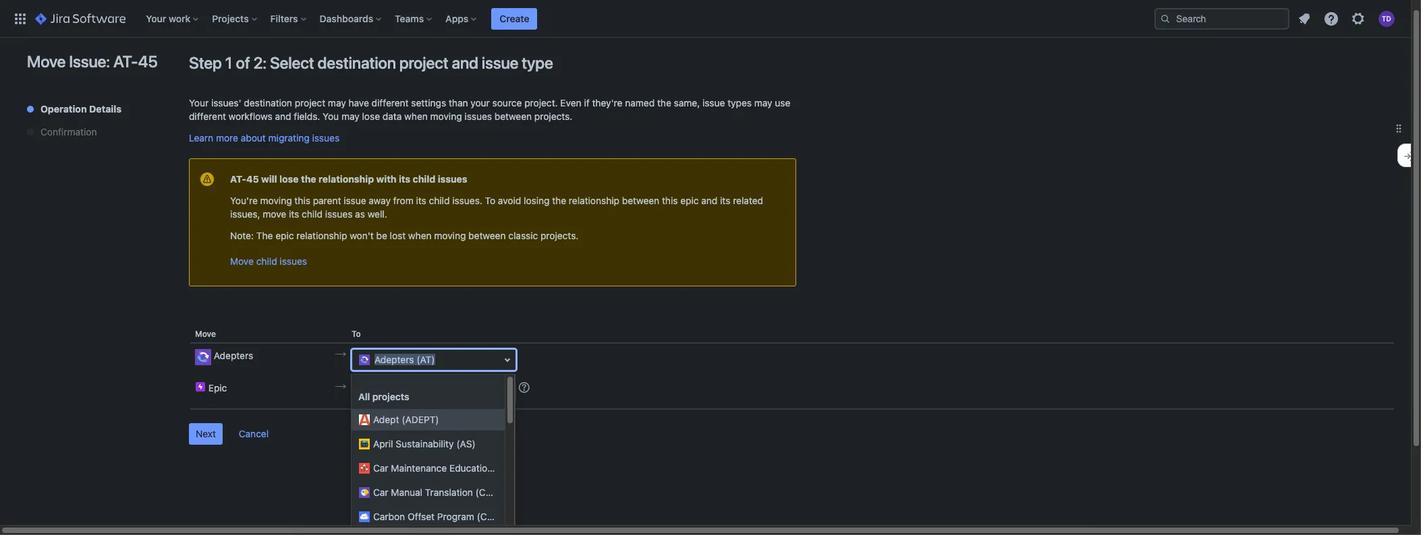 Task type: locate. For each thing, give the bounding box(es) containing it.
moving down issues.
[[434, 230, 466, 242]]

learn more about migrating issues link
[[189, 132, 340, 144]]

learn
[[189, 132, 213, 144]]

at-
[[113, 52, 138, 71], [230, 173, 246, 185]]

2 this from the left
[[662, 195, 678, 207]]

move child issues
[[230, 256, 307, 267]]

jira software image
[[35, 10, 126, 27], [35, 10, 126, 27]]

0 horizontal spatial epic
[[276, 230, 294, 242]]

2 car from the top
[[373, 487, 388, 499]]

at- right issue:
[[113, 52, 138, 71]]

1 vertical spatial and
[[275, 111, 291, 122]]

fields.
[[294, 111, 320, 122]]

when down settings
[[404, 111, 428, 122]]

1 horizontal spatial issue
[[482, 53, 518, 72]]

1 vertical spatial lose
[[279, 173, 299, 185]]

1 vertical spatial the
[[301, 173, 316, 185]]

move inside button
[[230, 256, 254, 267]]

0 horizontal spatial this
[[295, 195, 310, 207]]

your for your work
[[146, 12, 166, 24]]

at-45 will lose the relationship with its child issues
[[230, 173, 467, 185]]

move
[[27, 52, 66, 71], [230, 256, 254, 267], [195, 329, 216, 339]]

your
[[471, 97, 490, 109]]

1 horizontal spatial project
[[399, 53, 448, 72]]

your left work
[[146, 12, 166, 24]]

0 horizontal spatial issue
[[344, 195, 366, 207]]

the inside "you're moving this parent issue away from its child issues. to avoid losing the relationship between this epic and its related issues, move its child issues as well."
[[552, 195, 566, 207]]

0 horizontal spatial to
[[352, 329, 361, 339]]

and up migrating
[[275, 111, 291, 122]]

1 vertical spatial between
[[622, 195, 659, 207]]

your inside your issues' destination project may have different settings than your source project. even if they're named the same, issue types may use different workflows and fields. you may lose data when moving issues between projects.
[[189, 97, 209, 109]]

2 vertical spatial the
[[552, 195, 566, 207]]

0 vertical spatial your
[[146, 12, 166, 24]]

data
[[383, 111, 402, 122]]

45 left will
[[246, 173, 259, 185]]

different up "data"
[[372, 97, 409, 109]]

move left issue:
[[27, 52, 66, 71]]

your issues' destination project may have different settings than your source project. even if they're named the same, issue types may use different workflows and fields. you may lose data when moving issues between projects.
[[189, 97, 791, 122]]

0 horizontal spatial your
[[146, 12, 166, 24]]

between
[[495, 111, 532, 122], [622, 195, 659, 207], [468, 230, 506, 242]]

(cmt)
[[476, 487, 503, 499]]

issues down parent
[[325, 209, 353, 220]]

and inside your issues' destination project may have different settings than your source project. even if they're named the same, issue types may use different workflows and fields. you may lose data when moving issues between projects.
[[275, 111, 291, 122]]

0 horizontal spatial lose
[[279, 173, 299, 185]]

offset
[[408, 512, 435, 523]]

select
[[270, 53, 314, 72]]

0 horizontal spatial move
[[27, 52, 66, 71]]

2 horizontal spatial move
[[230, 256, 254, 267]]

45 down your work in the top left of the page
[[138, 52, 158, 71]]

1 horizontal spatial at-
[[230, 173, 246, 185]]

april sustainability (as) link
[[352, 434, 505, 456]]

different
[[372, 97, 409, 109], [189, 111, 226, 122]]

classic
[[508, 230, 538, 242]]

adept
[[373, 414, 399, 426]]

child left issues.
[[429, 195, 450, 207]]

epic left 'related' at the right of page
[[680, 195, 699, 207]]

0 horizontal spatial the
[[301, 173, 316, 185]]

epic right the
[[276, 230, 294, 242]]

1 horizontal spatial lose
[[362, 111, 380, 122]]

issue left types
[[703, 97, 725, 109]]

1 vertical spatial when
[[408, 230, 432, 242]]

0 vertical spatial move
[[27, 52, 66, 71]]

1 vertical spatial relationship
[[569, 195, 620, 207]]

2 vertical spatial issue
[[344, 195, 366, 207]]

the inside your issues' destination project may have different settings than your source project. even if they're named the same, issue types may use different workflows and fields. you may lose data when moving issues between projects.
[[657, 97, 671, 109]]

issue up as
[[344, 195, 366, 207]]

child down parent
[[302, 209, 323, 220]]

adept (adept) link
[[352, 410, 505, 431]]

0 horizontal spatial at-
[[113, 52, 138, 71]]

2 vertical spatial relationship
[[296, 230, 347, 242]]

apps
[[446, 12, 469, 24]]

apps button
[[442, 8, 482, 29]]

cancel link
[[232, 425, 275, 446]]

issue left the type
[[482, 53, 518, 72]]

april sustainability (as)
[[373, 439, 476, 450]]

0 horizontal spatial project
[[295, 97, 325, 109]]

maintenance
[[391, 463, 447, 475]]

1 horizontal spatial different
[[372, 97, 409, 109]]

search image
[[1160, 13, 1171, 24]]

0 vertical spatial moving
[[430, 111, 462, 122]]

destination inside your issues' destination project may have different settings than your source project. even if they're named the same, issue types may use different workflows and fields. you may lose data when moving issues between projects.
[[244, 97, 292, 109]]

0 vertical spatial projects.
[[534, 111, 573, 122]]

1 vertical spatial 45
[[246, 173, 259, 185]]

get local help about issue type image
[[519, 383, 530, 394]]

even
[[560, 97, 582, 109]]

None submit
[[189, 424, 223, 446]]

and
[[452, 53, 478, 72], [275, 111, 291, 122], [701, 195, 718, 207]]

1 horizontal spatial this
[[662, 195, 678, 207]]

destination up workflows
[[244, 97, 292, 109]]

the right 'losing' on the left top
[[552, 195, 566, 207]]

move issue: at-45
[[27, 52, 158, 71]]

project up settings
[[399, 53, 448, 72]]

banner containing your work
[[0, 0, 1411, 38]]

2:
[[253, 53, 267, 72]]

when
[[404, 111, 428, 122], [408, 230, 432, 242]]

they're
[[592, 97, 623, 109]]

primary element
[[8, 0, 1155, 37]]

issues down your
[[465, 111, 492, 122]]

issues down move
[[280, 256, 307, 267]]

moving inside "you're moving this parent issue away from its child issues. to avoid losing the relationship between this epic and its related issues, move its child issues as well."
[[260, 195, 292, 207]]

and left 'related' at the right of page
[[701, 195, 718, 207]]

1 vertical spatial epic
[[276, 230, 294, 242]]

operation details
[[40, 103, 121, 115]]

1 horizontal spatial to
[[485, 195, 495, 207]]

2 vertical spatial and
[[701, 195, 718, 207]]

banner
[[0, 0, 1411, 38]]

this
[[295, 195, 310, 207], [662, 195, 678, 207]]

2 vertical spatial between
[[468, 230, 506, 242]]

2 horizontal spatial the
[[657, 97, 671, 109]]

0 vertical spatial at-
[[113, 52, 138, 71]]

epic inside "you're moving this parent issue away from its child issues. to avoid losing the relationship between this epic and its related issues, move its child issues as well."
[[680, 195, 699, 207]]

0 horizontal spatial and
[[275, 111, 291, 122]]

to
[[485, 195, 495, 207], [352, 329, 361, 339]]

issues,
[[230, 209, 260, 220]]

1 horizontal spatial and
[[452, 53, 478, 72]]

well.
[[368, 209, 387, 220]]

move
[[263, 209, 286, 220]]

adepters
[[214, 350, 253, 362]]

1 vertical spatial car
[[373, 487, 388, 499]]

0 vertical spatial destination
[[318, 53, 396, 72]]

relationship inside "you're moving this parent issue away from its child issues. to avoid losing the relationship between this epic and its related issues, move its child issues as well."
[[569, 195, 620, 207]]

1 vertical spatial destination
[[244, 97, 292, 109]]

moving down than
[[430, 111, 462, 122]]

1 horizontal spatial the
[[552, 195, 566, 207]]

1 vertical spatial to
[[352, 329, 361, 339]]

your inside your work dropdown button
[[146, 12, 166, 24]]

lose
[[362, 111, 380, 122], [279, 173, 299, 185]]

relationship down parent
[[296, 230, 347, 242]]

destination up "have"
[[318, 53, 396, 72]]

car manual translation (cmt) link
[[352, 483, 505, 504]]

2 vertical spatial move
[[195, 329, 216, 339]]

45
[[138, 52, 158, 71], [246, 173, 259, 185]]

adept (adept)
[[373, 414, 439, 426]]

2 horizontal spatial and
[[701, 195, 718, 207]]

1 vertical spatial your
[[189, 97, 209, 109]]

move for move issue: at-45
[[27, 52, 66, 71]]

projects. down project.
[[534, 111, 573, 122]]

relationship right 'losing' on the left top
[[569, 195, 620, 207]]

car maintenance education (cme)
[[373, 463, 523, 475]]

to left avoid
[[485, 195, 495, 207]]

1 car from the top
[[373, 463, 388, 475]]

all
[[358, 392, 370, 403]]

epic image
[[195, 382, 206, 393]]

0 vertical spatial 45
[[138, 52, 158, 71]]

issues up issues.
[[438, 173, 467, 185]]

when right lost
[[408, 230, 432, 242]]

1 vertical spatial project
[[295, 97, 325, 109]]

child down the
[[256, 256, 277, 267]]

car for car manual translation (cmt)
[[373, 487, 388, 499]]

epic
[[680, 195, 699, 207], [276, 230, 294, 242]]

0 vertical spatial project
[[399, 53, 448, 72]]

0 vertical spatial to
[[485, 195, 495, 207]]

0 vertical spatial epic
[[680, 195, 699, 207]]

different up learn at the top
[[189, 111, 226, 122]]

project up "fields."
[[295, 97, 325, 109]]

None text field
[[352, 350, 516, 371]]

0 horizontal spatial 45
[[138, 52, 158, 71]]

create
[[500, 12, 529, 24]]

the left "same,"
[[657, 97, 671, 109]]

details
[[89, 103, 121, 115]]

moving
[[430, 111, 462, 122], [260, 195, 292, 207], [434, 230, 466, 242]]

your left issues'
[[189, 97, 209, 109]]

target issue type image
[[335, 382, 346, 393]]

project
[[399, 53, 448, 72], [295, 97, 325, 109]]

all projects
[[358, 392, 409, 403]]

relationship up parent
[[319, 173, 374, 185]]

1
[[225, 53, 232, 72]]

destination
[[318, 53, 396, 72], [244, 97, 292, 109]]

note: the epic relationship won't be lost when moving between classic projects.
[[230, 230, 579, 242]]

0 vertical spatial lose
[[362, 111, 380, 122]]

moving up move
[[260, 195, 292, 207]]

issue inside "you're moving this parent issue away from its child issues. to avoid losing the relationship between this epic and its related issues, move its child issues as well."
[[344, 195, 366, 207]]

your for your issues' destination project may have different settings than your source project. even if they're named the same, issue types may use different workflows and fields. you may lose data when moving issues between projects.
[[189, 97, 209, 109]]

car down april
[[373, 463, 388, 475]]

moving inside your issues' destination project may have different settings than your source project. even if they're named the same, issue types may use different workflows and fields. you may lose data when moving issues between projects.
[[430, 111, 462, 122]]

move up adepters
[[195, 329, 216, 339]]

(cme)
[[495, 463, 523, 475]]

at- up you're
[[230, 173, 246, 185]]

child up "from"
[[413, 173, 435, 185]]

child inside button
[[256, 256, 277, 267]]

relationship
[[319, 173, 374, 185], [569, 195, 620, 207], [296, 230, 347, 242]]

will
[[261, 173, 277, 185]]

to up all
[[352, 329, 361, 339]]

issue inside your issues' destination project may have different settings than your source project. even if they're named the same, issue types may use different workflows and fields. you may lose data when moving issues between projects.
[[703, 97, 725, 109]]

0 vertical spatial car
[[373, 463, 388, 475]]

1 vertical spatial moving
[[260, 195, 292, 207]]

projects.
[[534, 111, 573, 122], [541, 230, 579, 242]]

lose down "have"
[[362, 111, 380, 122]]

1 vertical spatial issue
[[703, 97, 725, 109]]

1 horizontal spatial your
[[189, 97, 209, 109]]

1 vertical spatial at-
[[230, 173, 246, 185]]

car up carbon
[[373, 487, 388, 499]]

1 vertical spatial move
[[230, 256, 254, 267]]

2 horizontal spatial issue
[[703, 97, 725, 109]]

0 vertical spatial the
[[657, 97, 671, 109]]

target project image
[[335, 350, 346, 360]]

2 vertical spatial moving
[[434, 230, 466, 242]]

1 horizontal spatial epic
[[680, 195, 699, 207]]

between inside your issues' destination project may have different settings than your source project. even if they're named the same, issue types may use different workflows and fields. you may lose data when moving issues between projects.
[[495, 111, 532, 122]]

projects. inside your issues' destination project may have different settings than your source project. even if they're named the same, issue types may use different workflows and fields. you may lose data when moving issues between projects.
[[534, 111, 573, 122]]

the up parent
[[301, 173, 316, 185]]

child
[[413, 173, 435, 185], [429, 195, 450, 207], [302, 209, 323, 220], [256, 256, 277, 267]]

issue
[[482, 53, 518, 72], [703, 97, 725, 109], [344, 195, 366, 207]]

(adept)
[[402, 414, 439, 426]]

1 vertical spatial different
[[189, 111, 226, 122]]

type
[[522, 53, 553, 72]]

teams
[[395, 12, 424, 24]]

settings image
[[1350, 10, 1367, 27]]

lose right will
[[279, 173, 299, 185]]

your
[[146, 12, 166, 24], [189, 97, 209, 109]]

same,
[[674, 97, 700, 109]]

0 horizontal spatial destination
[[244, 97, 292, 109]]

may down "have"
[[341, 111, 360, 122]]

1 horizontal spatial move
[[195, 329, 216, 339]]

move down note:
[[230, 256, 254, 267]]

0 vertical spatial between
[[495, 111, 532, 122]]

and up than
[[452, 53, 478, 72]]

0 vertical spatial when
[[404, 111, 428, 122]]

projects. right classic
[[541, 230, 579, 242]]



Task type: describe. For each thing, give the bounding box(es) containing it.
1 horizontal spatial 45
[[246, 173, 259, 185]]

you're moving this parent issue away from its child issues. to avoid losing the relationship between this epic and its related issues, move its child issues as well.
[[230, 195, 763, 220]]

(cop)
[[477, 512, 504, 523]]

0 vertical spatial relationship
[[319, 173, 374, 185]]

move for move child issues
[[230, 256, 254, 267]]

related
[[733, 195, 763, 207]]

your profile and settings image
[[1379, 10, 1395, 27]]

confirmation
[[40, 126, 97, 138]]

more
[[216, 132, 238, 144]]

appswitcher icon image
[[12, 10, 28, 27]]

projects
[[372, 392, 409, 403]]

filters button
[[266, 8, 312, 29]]

settings
[[411, 97, 446, 109]]

be
[[376, 230, 387, 242]]

education
[[449, 463, 493, 475]]

away
[[369, 195, 391, 207]]

issues.
[[452, 195, 482, 207]]

learn more about migrating issues
[[189, 132, 340, 144]]

its left 'related' at the right of page
[[720, 195, 731, 207]]

if
[[584, 97, 590, 109]]

0 horizontal spatial different
[[189, 111, 226, 122]]

1 horizontal spatial destination
[[318, 53, 396, 72]]

1 vertical spatial projects.
[[541, 230, 579, 242]]

0 vertical spatial and
[[452, 53, 478, 72]]

named
[[625, 97, 655, 109]]

teams button
[[391, 8, 437, 29]]

use
[[775, 97, 791, 109]]

program
[[437, 512, 474, 523]]

project inside your issues' destination project may have different settings than your source project. even if they're named the same, issue types may use different workflows and fields. you may lose data when moving issues between projects.
[[295, 97, 325, 109]]

step 1 of 2: select destination project and issue type
[[189, 53, 553, 72]]

issues'
[[211, 97, 241, 109]]

you
[[323, 111, 339, 122]]

your work
[[146, 12, 190, 24]]

parent
[[313, 195, 341, 207]]

all projects element
[[352, 410, 523, 536]]

its right move
[[289, 209, 299, 220]]

carbon offset program (cop) link
[[352, 507, 505, 529]]

car maintenance education (cme) link
[[352, 458, 523, 480]]

issues down you
[[312, 132, 340, 144]]

your work button
[[142, 8, 204, 29]]

than
[[449, 97, 468, 109]]

with
[[376, 173, 397, 185]]

and inside "you're moving this parent issue away from its child issues. to avoid losing the relationship between this epic and its related issues, move its child issues as well."
[[701, 195, 718, 207]]

may left use
[[754, 97, 772, 109]]

carbon offset program (cop)
[[373, 512, 504, 523]]

carbon
[[373, 512, 405, 523]]

have
[[349, 97, 369, 109]]

0 vertical spatial issue
[[482, 53, 518, 72]]

operation
[[40, 103, 87, 115]]

dashboards
[[320, 12, 373, 24]]

migrating
[[268, 132, 310, 144]]

manual
[[391, 487, 423, 499]]

when inside your issues' destination project may have different settings than your source project. even if they're named the same, issue types may use different workflows and fields. you may lose data when moving issues between projects.
[[404, 111, 428, 122]]

step
[[189, 53, 222, 72]]

issue:
[[69, 52, 110, 71]]

types
[[728, 97, 752, 109]]

move child issues button
[[230, 251, 307, 273]]

between inside "you're moving this parent issue away from its child issues. to avoid losing the relationship between this epic and its related issues, move its child issues as well."
[[622, 195, 659, 207]]

of
[[236, 53, 250, 72]]

(as)
[[456, 439, 476, 450]]

projects
[[212, 12, 249, 24]]

the
[[256, 230, 273, 242]]

work
[[169, 12, 190, 24]]

april
[[373, 439, 393, 450]]

project.
[[525, 97, 558, 109]]

sustainability
[[396, 439, 454, 450]]

create button
[[492, 8, 538, 29]]

note:
[[230, 230, 254, 242]]

lost
[[390, 230, 406, 242]]

issues inside your issues' destination project may have different settings than your source project. even if they're named the same, issue types may use different workflows and fields. you may lose data when moving issues between projects.
[[465, 111, 492, 122]]

won't
[[350, 230, 374, 242]]

its right "from"
[[416, 195, 426, 207]]

epic
[[208, 383, 227, 394]]

to inside "you're moving this parent issue away from its child issues. to avoid losing the relationship between this epic and its related issues, move its child issues as well."
[[485, 195, 495, 207]]

as
[[355, 209, 365, 220]]

about
[[241, 132, 266, 144]]

source
[[492, 97, 522, 109]]

1 this from the left
[[295, 195, 310, 207]]

avoid
[[498, 195, 521, 207]]

lose inside your issues' destination project may have different settings than your source project. even if they're named the same, issue types may use different workflows and fields. you may lose data when moving issues between projects.
[[362, 111, 380, 122]]

projects button
[[208, 8, 262, 29]]

0 vertical spatial different
[[372, 97, 409, 109]]

issues inside button
[[280, 256, 307, 267]]

issues inside "you're moving this parent issue away from its child issues. to avoid losing the relationship between this epic and its related issues, move its child issues as well."
[[325, 209, 353, 220]]

car manual translation (cmt)
[[373, 487, 503, 499]]

Search field
[[1155, 8, 1290, 29]]

you're
[[230, 195, 258, 207]]

may up you
[[328, 97, 346, 109]]

losing
[[524, 195, 550, 207]]

its right 'with'
[[399, 173, 410, 185]]

translation
[[425, 487, 473, 499]]

workflows
[[229, 111, 272, 122]]

car for car maintenance education (cme)
[[373, 463, 388, 475]]

cancel
[[239, 429, 269, 440]]

filters
[[270, 12, 298, 24]]



Task type: vqa. For each thing, say whether or not it's contained in the screenshot.
ADEPTERS
yes



